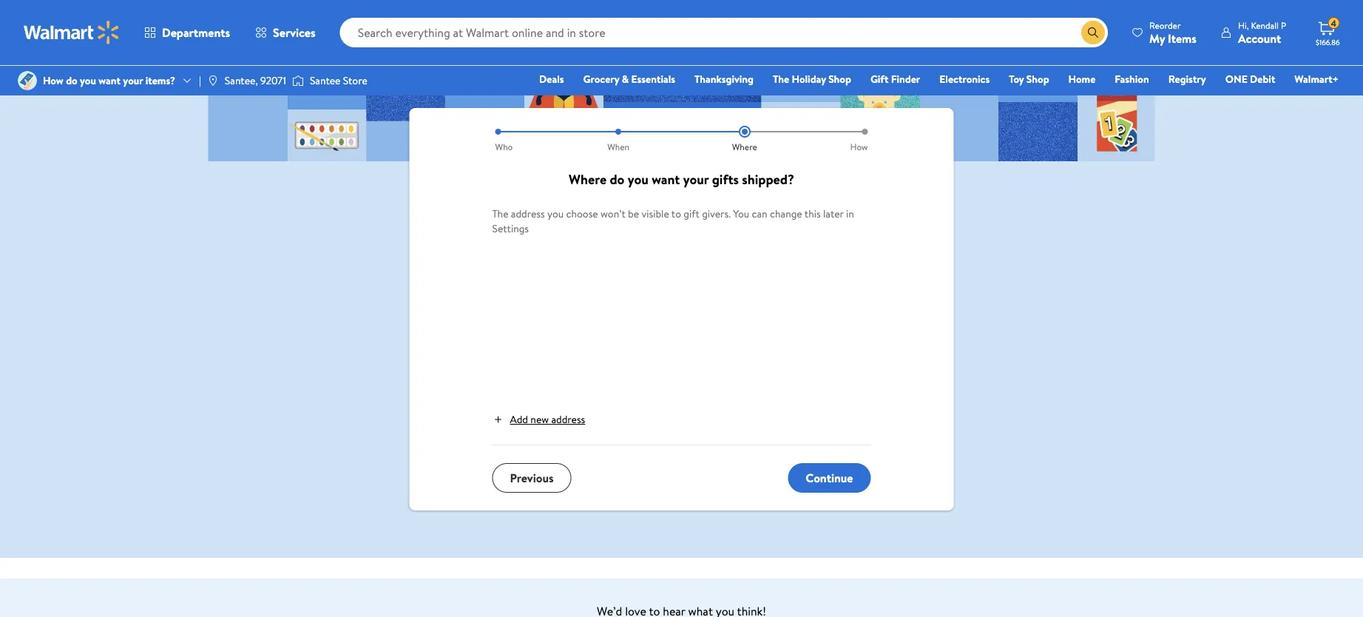 Task type: describe. For each thing, give the bounding box(es) containing it.
deals
[[539, 72, 564, 86]]

my
[[1150, 30, 1166, 46]]

continue
[[806, 470, 854, 486]]

holiday
[[792, 72, 826, 86]]

thanksgiving
[[695, 72, 754, 86]]

list containing who
[[492, 126, 871, 153]]

where do you want your gifts shipped?
[[569, 170, 795, 189]]

visible
[[642, 206, 669, 221]]

gift
[[684, 206, 700, 221]]

choose
[[566, 206, 598, 221]]

registry link
[[1162, 71, 1213, 87]]

store
[[343, 73, 368, 88]]

home
[[1069, 72, 1096, 86]]

santee,
[[225, 73, 258, 88]]

grocery & essentials
[[583, 72, 676, 86]]

one debit link
[[1219, 71, 1283, 87]]

do for where
[[610, 170, 625, 189]]

where for where do you want your gifts shipped?
[[569, 170, 607, 189]]

search icon image
[[1088, 27, 1100, 38]]

toy shop link
[[1003, 71, 1056, 87]]

want for gifts
[[652, 170, 680, 189]]

reorder my items
[[1150, 19, 1197, 46]]

items
[[1168, 30, 1197, 46]]

where for where
[[732, 140, 758, 153]]

grocery
[[583, 72, 620, 86]]

later
[[824, 206, 844, 221]]

you
[[733, 206, 750, 221]]

how list item
[[808, 126, 871, 153]]

be
[[628, 206, 639, 221]]

thanksgiving link
[[688, 71, 761, 87]]

essentials
[[632, 72, 676, 86]]

gift
[[871, 72, 889, 86]]

to
[[672, 206, 681, 221]]

home link
[[1062, 71, 1103, 87]]

fashion
[[1115, 72, 1150, 86]]

in
[[846, 206, 854, 221]]

change
[[770, 206, 803, 221]]

services
[[273, 24, 316, 41]]

electronics
[[940, 72, 990, 86]]

walmart+ link
[[1288, 71, 1346, 87]]

how for how
[[851, 140, 868, 153]]

kendall
[[1252, 19, 1279, 31]]

services button
[[243, 15, 328, 50]]

deals link
[[533, 71, 571, 87]]

reorder
[[1150, 19, 1181, 31]]

add new address
[[510, 412, 585, 427]]

the for the address you choose won't be visible to gift givers. you can change this later in settings
[[492, 206, 509, 221]]

when
[[608, 140, 630, 153]]

settings
[[492, 221, 529, 235]]

toy
[[1009, 72, 1024, 86]]

gift finder link
[[864, 71, 927, 87]]

2 shop from the left
[[1027, 72, 1050, 86]]

fashion link
[[1109, 71, 1156, 87]]

departments
[[162, 24, 230, 41]]

4
[[1331, 17, 1337, 29]]

gifts
[[712, 170, 739, 189]]

account
[[1239, 30, 1282, 46]]

Walmart Site-Wide search field
[[340, 18, 1108, 47]]

santee, 92071
[[225, 73, 286, 88]]



Task type: vqa. For each thing, say whether or not it's contained in the screenshot.
Sports & outdoors
no



Task type: locate. For each thing, give the bounding box(es) containing it.
where inside list item
[[732, 140, 758, 153]]

who list item
[[492, 126, 556, 153]]

previous button
[[492, 463, 572, 493]]

your left items?
[[123, 73, 143, 88]]

the down who
[[492, 206, 509, 221]]

0 vertical spatial your
[[123, 73, 143, 88]]

0 vertical spatial want
[[99, 73, 121, 88]]

how down walmart image
[[43, 73, 63, 88]]

Search search field
[[340, 18, 1108, 47]]

1 horizontal spatial  image
[[207, 75, 219, 87]]

$166.86
[[1316, 37, 1340, 47]]

where up choose
[[569, 170, 607, 189]]

1 shop from the left
[[829, 72, 852, 86]]

0 vertical spatial how
[[43, 73, 63, 88]]

list
[[492, 126, 871, 153]]

grocery & essentials link
[[577, 71, 682, 87]]

you up be on the left of page
[[628, 170, 649, 189]]

 image for how do you want your items?
[[18, 71, 37, 90]]

gift finder
[[871, 72, 921, 86]]

the holiday shop
[[773, 72, 852, 86]]

shop right toy
[[1027, 72, 1050, 86]]

0 vertical spatial the
[[773, 72, 790, 86]]

&
[[622, 72, 629, 86]]

 image right |
[[207, 75, 219, 87]]

how
[[43, 73, 63, 88], [851, 140, 868, 153]]

0 horizontal spatial do
[[66, 73, 77, 88]]

how do you want your items?
[[43, 73, 175, 88]]

address inside the address you choose won't be visible to gift givers. you can change this later in settings
[[511, 206, 545, 221]]

your for items?
[[123, 73, 143, 88]]

1 horizontal spatial where
[[732, 140, 758, 153]]

items?
[[146, 73, 175, 88]]

1 horizontal spatial you
[[548, 206, 564, 221]]

can
[[752, 206, 768, 221]]

how for how do you want your items?
[[43, 73, 63, 88]]

the holiday shop link
[[767, 71, 858, 87]]

your
[[123, 73, 143, 88], [683, 170, 709, 189]]

where up gifts
[[732, 140, 758, 153]]

registry
[[1169, 72, 1207, 86]]

1 vertical spatial the
[[492, 206, 509, 221]]

who
[[495, 140, 513, 153]]

want
[[99, 73, 121, 88], [652, 170, 680, 189]]

0 horizontal spatial want
[[99, 73, 121, 88]]

1 vertical spatial your
[[683, 170, 709, 189]]

santee store
[[310, 73, 368, 88]]

you left choose
[[548, 206, 564, 221]]

continue button
[[788, 463, 871, 493]]

0 vertical spatial where
[[732, 140, 758, 153]]

want left items?
[[99, 73, 121, 88]]

want for items?
[[99, 73, 121, 88]]

0 horizontal spatial you
[[80, 73, 96, 88]]

this
[[805, 206, 821, 221]]

santee
[[310, 73, 341, 88]]

0 vertical spatial you
[[80, 73, 96, 88]]

 image for santee, 92071
[[207, 75, 219, 87]]

0 vertical spatial do
[[66, 73, 77, 88]]

when list item
[[556, 126, 682, 153]]

1 vertical spatial address
[[552, 412, 585, 427]]

how inside 'list item'
[[851, 140, 868, 153]]

0 horizontal spatial your
[[123, 73, 143, 88]]

one debit
[[1226, 72, 1276, 86]]

your left gifts
[[683, 170, 709, 189]]

0 horizontal spatial address
[[511, 206, 545, 221]]

hi, kendall p account
[[1239, 19, 1287, 46]]

shop right holiday at the top of page
[[829, 72, 852, 86]]

debit
[[1251, 72, 1276, 86]]

0 horizontal spatial where
[[569, 170, 607, 189]]

1 horizontal spatial the
[[773, 72, 790, 86]]

want up visible on the left
[[652, 170, 680, 189]]

1 horizontal spatial do
[[610, 170, 625, 189]]

how up in
[[851, 140, 868, 153]]

1 horizontal spatial how
[[851, 140, 868, 153]]

the inside the address you choose won't be visible to gift givers. you can change this later in settings
[[492, 206, 509, 221]]

finder
[[891, 72, 921, 86]]

address right new
[[552, 412, 585, 427]]

1 horizontal spatial shop
[[1027, 72, 1050, 86]]

1 vertical spatial you
[[628, 170, 649, 189]]

you for the
[[548, 206, 564, 221]]

 image down walmart image
[[18, 71, 37, 90]]

the address you choose won't be visible to gift givers. you can change this later in settings
[[492, 206, 854, 235]]

where list item
[[682, 126, 808, 153]]

1 vertical spatial where
[[569, 170, 607, 189]]

2 horizontal spatial you
[[628, 170, 649, 189]]

shop
[[829, 72, 852, 86], [1027, 72, 1050, 86]]

the left holiday at the top of page
[[773, 72, 790, 86]]

add
[[510, 412, 528, 427]]

electronics link
[[933, 71, 997, 87]]

previous
[[510, 470, 554, 486]]

 image
[[18, 71, 37, 90], [207, 75, 219, 87]]

p
[[1281, 19, 1287, 31]]

givers.
[[702, 206, 731, 221]]

1 vertical spatial how
[[851, 140, 868, 153]]

you
[[80, 73, 96, 88], [628, 170, 649, 189], [548, 206, 564, 221]]

0 horizontal spatial shop
[[829, 72, 852, 86]]

do down when
[[610, 170, 625, 189]]

you for how
[[80, 73, 96, 88]]

address left choose
[[511, 206, 545, 221]]

hi,
[[1239, 19, 1249, 31]]

do
[[66, 73, 77, 88], [610, 170, 625, 189]]

92071
[[261, 73, 286, 88]]

do down walmart image
[[66, 73, 77, 88]]

do for how
[[66, 73, 77, 88]]

walmart+
[[1295, 72, 1339, 86]]

2 vertical spatial you
[[548, 206, 564, 221]]

where
[[732, 140, 758, 153], [569, 170, 607, 189]]

add new address button
[[492, 412, 585, 427]]

one
[[1226, 72, 1248, 86]]

your for gifts
[[683, 170, 709, 189]]

0 horizontal spatial how
[[43, 73, 63, 88]]

0 horizontal spatial  image
[[18, 71, 37, 90]]

walmart image
[[24, 21, 120, 44]]

the
[[773, 72, 790, 86], [492, 206, 509, 221]]

you for where
[[628, 170, 649, 189]]

 image
[[292, 73, 304, 88]]

0 horizontal spatial the
[[492, 206, 509, 221]]

shipped?
[[742, 170, 795, 189]]

|
[[199, 73, 201, 88]]

1 vertical spatial want
[[652, 170, 680, 189]]

1 horizontal spatial want
[[652, 170, 680, 189]]

departments button
[[132, 15, 243, 50]]

1 horizontal spatial your
[[683, 170, 709, 189]]

you down walmart image
[[80, 73, 96, 88]]

0 vertical spatial address
[[511, 206, 545, 221]]

1 vertical spatial do
[[610, 170, 625, 189]]

the for the holiday shop
[[773, 72, 790, 86]]

won't
[[601, 206, 626, 221]]

1 horizontal spatial address
[[552, 412, 585, 427]]

you inside the address you choose won't be visible to gift givers. you can change this later in settings
[[548, 206, 564, 221]]

new
[[531, 412, 549, 427]]

address
[[511, 206, 545, 221], [552, 412, 585, 427]]

toy shop
[[1009, 72, 1050, 86]]



